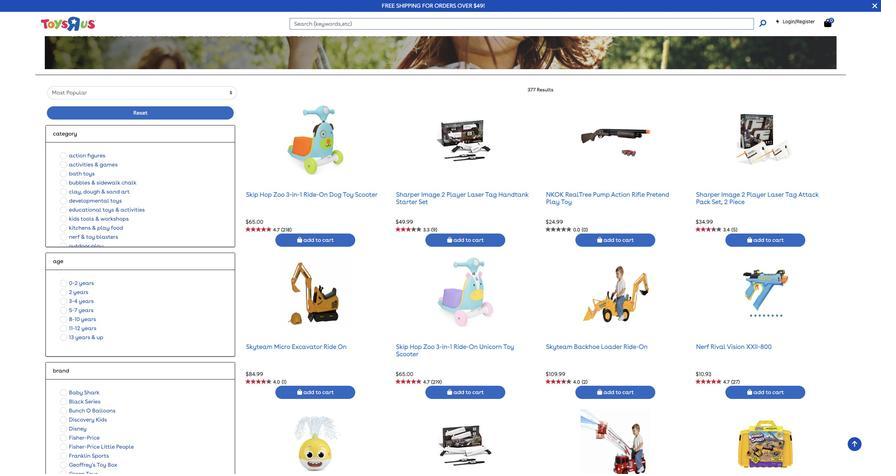 Task type: describe. For each thing, give the bounding box(es) containing it.
skyteam micro excavator ride on image
[[281, 257, 351, 327]]

add to cart for sharper image 2 player laser tag handtank starter set
[[452, 237, 484, 243]]

chalk
[[122, 179, 137, 186]]

blasters
[[96, 234, 118, 240]]

fisher- for fisher-price little people
[[69, 444, 87, 450]]

nerf rival vision xxii-800 image
[[738, 257, 795, 327]]

up
[[97, 334, 103, 341]]

price for fisher-price
[[87, 435, 100, 441]]

cart for sharper image 2 player laser tag attack pack set, 2 piece
[[773, 237, 784, 243]]

hop for skip hop zoo 3-in-1 ride-on unicorn toy scooter
[[410, 343, 422, 350]]

zoo for skip hop zoo 3-in-1 ride-on dog toy scooter
[[274, 191, 285, 198]]

toys for bath
[[83, 170, 95, 177]]

workshops
[[101, 216, 129, 222]]

realtree
[[566, 191, 592, 198]]

laser for attack
[[768, 191, 784, 198]]

add to cart button for nkok realtree pump action rifle pretend play toy
[[576, 234, 656, 247]]

category element
[[53, 130, 228, 138]]

toy
[[86, 234, 95, 240]]

nkok realtree pump action rifle pretend play toy
[[547, 191, 670, 206]]

starter
[[396, 198, 417, 206]]

toy inside nkok realtree pump action rifle pretend play toy
[[561, 198, 572, 206]]

2 inside 'sharper image 2 player laser tag handtank starter set'
[[442, 191, 445, 198]]

clay, dough & sand art button
[[58, 187, 132, 196]]

& left up
[[91, 334, 95, 341]]

sand
[[107, 188, 120, 195]]

for
[[423, 2, 433, 9]]

add for skip hop zoo 3-in-1 ride-on unicorn toy scooter
[[454, 389, 465, 396]]

nerf rival vision xxii-800 link
[[697, 343, 772, 350]]

baby shark
[[69, 389, 100, 396]]

11-12 years button
[[58, 324, 99, 333]]

skyteam backhoe loader ride-on image
[[581, 257, 651, 327]]

skyteam action fire engine ride-on image
[[581, 409, 651, 474]]

800
[[761, 343, 772, 350]]

5-7 years
[[69, 307, 94, 314]]

add to cart button for skip hop zoo 3-in-1 ride-on unicorn toy scooter
[[426, 386, 506, 399]]

art
[[121, 188, 130, 195]]

ride- for unicorn
[[454, 343, 469, 350]]

discovery
[[69, 416, 94, 423]]

& down kids tools & workshops button
[[92, 225, 96, 231]]

bubbles
[[69, 179, 90, 186]]

skip hop zoo 3-in-1 ride-on dog toy scooter
[[246, 191, 378, 198]]

add to cart for sharper image 2 player laser tag attack pack set, 2 piece
[[753, 237, 784, 243]]

pack
[[697, 198, 711, 206]]

cart for nerf rival vision xxii-800
[[773, 389, 784, 396]]

0 vertical spatial activities
[[69, 161, 93, 168]]

bath
[[69, 170, 82, 177]]

add for skyteam backhoe loader ride-on
[[604, 389, 615, 396]]

2 years button
[[58, 288, 90, 297]]

in- for dog
[[292, 191, 300, 198]]

micro
[[274, 343, 290, 350]]

4.0 for micro
[[273, 379, 280, 385]]

to for sharper image 2 player laser tag attack pack set, 2 piece
[[766, 237, 772, 243]]

bath toys button
[[58, 169, 97, 178]]

& inside "button"
[[81, 234, 85, 240]]

(218)
[[282, 227, 292, 232]]

$65.00 for skip hop zoo 3-in-1 ride-on dog toy scooter
[[246, 218, 264, 225]]

cart for skip hop zoo 3-in-1 ride-on unicorn toy scooter
[[473, 389, 484, 396]]

shark
[[84, 389, 100, 396]]

over
[[458, 2, 473, 9]]

0
[[831, 18, 833, 23]]

nerf
[[69, 234, 80, 240]]

add for sharper image 2 player laser tag attack pack set, 2 piece
[[754, 237, 765, 243]]

developmental toys
[[69, 198, 122, 204]]

$84.99
[[246, 371, 263, 377]]

4
[[74, 298, 78, 305]]

brand
[[53, 367, 69, 374]]

1 for unicorn
[[450, 343, 452, 350]]

skyteam backhoe loader ride-on
[[547, 343, 648, 350]]

(219)
[[432, 379, 442, 385]]

box
[[108, 462, 117, 468]]

clay,
[[69, 188, 82, 195]]

vision
[[728, 343, 745, 350]]

outdoor
[[69, 243, 90, 249]]

add to cart button for sharper image 2 player laser tag handtank starter set
[[426, 234, 506, 247]]

hop for skip hop zoo 3-in-1 ride-on dog toy scooter
[[260, 191, 272, 198]]

to for nerf rival vision xxii-800
[[766, 389, 772, 396]]

cart for nkok realtree pump action rifle pretend play toy
[[623, 237, 634, 243]]

to for skip hop zoo 3-in-1 ride-on unicorn toy scooter
[[466, 389, 471, 396]]

3- for skip hop zoo 3-in-1 ride-on unicorn toy scooter
[[436, 343, 442, 350]]

years for 7
[[79, 307, 94, 314]]

food
[[111, 225, 123, 231]]

on left dog
[[319, 191, 328, 198]]

black
[[69, 398, 84, 405]]

4.7 (27)
[[724, 379, 740, 385]]

pinkfong bath sprinklers - baby shark image
[[287, 409, 344, 474]]

4.7 (218)
[[273, 227, 292, 232]]

kinetic sand construction site image
[[738, 409, 795, 474]]

add to cart button for skip hop zoo 3-in-1 ride-on dog toy scooter
[[276, 234, 356, 247]]

educational toys & activities
[[69, 207, 145, 213]]

geoffrey's
[[69, 462, 96, 468]]

13 years & up button
[[58, 333, 105, 342]]

skip hop zoo 3-in-1 ride-on dog toy scooter link
[[246, 191, 378, 198]]

$49.99
[[396, 218, 413, 225]]

toy inside 'skip hop zoo 3-in-1 ride-on unicorn toy scooter'
[[504, 343, 514, 350]]

skip hop zoo 3-in-1 ride-on unicorn toy scooter image
[[437, 257, 494, 327]]

3-4 years button
[[58, 297, 96, 306]]

dog
[[330, 191, 342, 198]]

bring it to the backyard - toys r us image
[[45, 0, 837, 69]]

3.3
[[423, 227, 430, 232]]

fisher- for fisher-price
[[69, 435, 87, 441]]

shopping bag image for skyteam micro excavator ride on
[[297, 389, 302, 395]]

skyteam backhoe loader ride-on link
[[547, 343, 648, 350]]

add to cart for skyteam backhoe loader ride-on
[[603, 389, 634, 396]]

pretend
[[647, 191, 670, 198]]

action figures button
[[58, 151, 107, 160]]

outdoor play
[[69, 243, 104, 249]]

brand element
[[53, 367, 228, 375]]

shopping bag image for skip hop zoo 3-in-1 ride-on unicorn toy scooter
[[448, 389, 452, 395]]

action
[[612, 191, 631, 198]]

sports
[[92, 453, 109, 459]]

shopping bag image for toy
[[598, 237, 603, 243]]

(9)
[[432, 227, 438, 232]]

bunch o balloons
[[69, 407, 116, 414]]

add to cart for nkok realtree pump action rifle pretend play toy
[[603, 237, 634, 243]]

sharper image 2 player laser tag attack pack set, 2 piece
[[697, 191, 819, 206]]

zoo for skip hop zoo 3-in-1 ride-on unicorn toy scooter
[[424, 343, 435, 350]]

4.7 for nerf rival vision xxii-800
[[724, 379, 730, 385]]

0-2 years button
[[58, 279, 96, 288]]

sharper for pack
[[697, 191, 720, 198]]

cart for skyteam backhoe loader ride-on
[[623, 389, 634, 396]]

attack
[[799, 191, 819, 198]]

laser for handtank
[[468, 191, 484, 198]]

to for skyteam backhoe loader ride-on
[[616, 389, 622, 396]]

login/register
[[783, 18, 816, 24]]

fisher-price
[[69, 435, 100, 441]]

years for 2
[[79, 280, 94, 287]]

black series button
[[58, 397, 103, 406]]

ride- for dog
[[304, 191, 319, 198]]

loader
[[602, 343, 622, 350]]

free
[[382, 2, 395, 9]]

4.7 for skip hop zoo 3-in-1 ride-on unicorn toy scooter
[[423, 379, 430, 385]]

series
[[85, 398, 101, 405]]



Task type: locate. For each thing, give the bounding box(es) containing it.
0 vertical spatial skip
[[246, 191, 258, 198]]

years inside 8-10 years button
[[81, 316, 96, 323]]

age
[[53, 258, 63, 265]]

4.7 left (219)
[[423, 379, 430, 385]]

10
[[75, 316, 80, 323]]

0 horizontal spatial 4.0
[[273, 379, 280, 385]]

shipping
[[397, 2, 421, 9]]

1 horizontal spatial sharper
[[697, 191, 720, 198]]

skyteam left backhoe
[[547, 343, 573, 350]]

3- inside 'skip hop zoo 3-in-1 ride-on unicorn toy scooter'
[[436, 343, 442, 350]]

& up dough
[[91, 179, 95, 186]]

tag
[[486, 191, 497, 198], [786, 191, 798, 198]]

3- for skip hop zoo 3-in-1 ride-on dog toy scooter
[[286, 191, 292, 198]]

add to cart button for sharper image 2 player laser tag attack pack set, 2 piece
[[726, 234, 806, 247]]

0 vertical spatial fisher-
[[69, 435, 87, 441]]

skip for skip hop zoo 3-in-1 ride-on dog toy scooter
[[246, 191, 258, 198]]

1 fisher- from the top
[[69, 435, 87, 441]]

on right loader
[[639, 343, 648, 350]]

ride- left unicorn
[[454, 343, 469, 350]]

play up the blasters
[[97, 225, 110, 231]]

1 horizontal spatial skyteam
[[547, 343, 573, 350]]

1 horizontal spatial scooter
[[396, 350, 419, 358]]

0 vertical spatial price
[[87, 435, 100, 441]]

1 vertical spatial hop
[[410, 343, 422, 350]]

play
[[547, 198, 560, 206]]

cart for skip hop zoo 3-in-1 ride-on dog toy scooter
[[323, 237, 334, 243]]

1 vertical spatial 1
[[450, 343, 452, 350]]

hop inside 'skip hop zoo 3-in-1 ride-on unicorn toy scooter'
[[410, 343, 422, 350]]

sharper image 2 player laser tag handtank starter set image
[[437, 105, 494, 175]]

2 sharper from the left
[[697, 191, 720, 198]]

fisher- down the disney
[[69, 435, 87, 441]]

2 vertical spatial 3-
[[436, 343, 442, 350]]

1 vertical spatial toys
[[110, 198, 122, 204]]

category
[[53, 130, 77, 137]]

bunch
[[69, 407, 85, 414]]

add to cart button down (2)
[[576, 386, 656, 399]]

years up 5-7 years
[[79, 298, 94, 305]]

action
[[69, 152, 86, 159]]

shopping bag image for on
[[297, 237, 302, 243]]

2 4.0 from the left
[[574, 379, 581, 385]]

tag left handtank
[[486, 191, 497, 198]]

0 vertical spatial play
[[97, 225, 110, 231]]

in- for unicorn
[[442, 343, 450, 350]]

0 horizontal spatial in-
[[292, 191, 300, 198]]

0 horizontal spatial skip
[[246, 191, 258, 198]]

toys up workshops
[[103, 207, 114, 213]]

developmental toys button
[[58, 196, 124, 206]]

unicorn
[[480, 343, 502, 350]]

& down "figures"
[[95, 161, 98, 168]]

years inside 0-2 years button
[[79, 280, 94, 287]]

1 for dog
[[300, 191, 302, 198]]

toy down sports
[[97, 462, 106, 468]]

add to cart button
[[276, 234, 356, 247], [426, 234, 506, 247], [576, 234, 656, 247], [726, 234, 806, 247], [276, 386, 356, 399], [426, 386, 506, 399], [576, 386, 656, 399], [726, 386, 806, 399]]

2 price from the top
[[87, 444, 100, 450]]

clay, dough & sand art
[[69, 188, 130, 195]]

bunch o balloons button
[[58, 406, 118, 415]]

1 vertical spatial zoo
[[424, 343, 435, 350]]

1 vertical spatial in-
[[442, 343, 450, 350]]

hop
[[260, 191, 272, 198], [410, 343, 422, 350]]

ride- left dog
[[304, 191, 319, 198]]

toy right dog
[[343, 191, 354, 198]]

on inside 'skip hop zoo 3-in-1 ride-on unicorn toy scooter'
[[469, 343, 478, 350]]

price up the 'fisher-price little people' button
[[87, 435, 100, 441]]

2 image from the left
[[722, 191, 740, 198]]

ride- right loader
[[624, 343, 639, 350]]

1 vertical spatial scooter
[[396, 350, 419, 358]]

tag inside sharper image 2 player laser tag attack pack set, 2 piece
[[786, 191, 798, 198]]

2 horizontal spatial ride-
[[624, 343, 639, 350]]

skyteam micro excavator ride on
[[246, 343, 347, 350]]

8-10 years button
[[58, 315, 98, 324]]

1 image from the left
[[422, 191, 440, 198]]

sharper inside sharper image 2 player laser tag attack pack set, 2 piece
[[697, 191, 720, 198]]

toy inside button
[[97, 462, 106, 468]]

shopping bag image inside 0 "link"
[[825, 19, 832, 27]]

image inside 'sharper image 2 player laser tag handtank starter set'
[[422, 191, 440, 198]]

games
[[100, 161, 118, 168]]

toys down activities & games button
[[83, 170, 95, 177]]

0 horizontal spatial sharper
[[396, 191, 420, 198]]

add to cart for skip hop zoo 3-in-1 ride-on unicorn toy scooter
[[452, 389, 484, 396]]

(1)
[[282, 379, 287, 385]]

baby shark button
[[58, 388, 102, 397]]

2 horizontal spatial 4.7
[[724, 379, 730, 385]]

tag inside 'sharper image 2 player laser tag handtank starter set'
[[486, 191, 497, 198]]

4.7 for skip hop zoo 3-in-1 ride-on dog toy scooter
[[273, 227, 280, 232]]

toys down sand
[[110, 198, 122, 204]]

0 horizontal spatial player
[[447, 191, 466, 198]]

3- inside 'button'
[[69, 298, 74, 305]]

1 vertical spatial $65.00
[[396, 371, 414, 377]]

1 horizontal spatial $65.00
[[396, 371, 414, 377]]

player
[[447, 191, 466, 198], [747, 191, 767, 198]]

years up "2 years"
[[79, 280, 94, 287]]

1 skyteam from the left
[[246, 343, 273, 350]]

disney button
[[58, 424, 89, 434]]

add to cart for skip hop zoo 3-in-1 ride-on dog toy scooter
[[302, 237, 334, 243]]

nerf & toy blasters
[[69, 234, 118, 240]]

pump
[[594, 191, 610, 198]]

0 horizontal spatial hop
[[260, 191, 272, 198]]

product-tab tab panel
[[40, 86, 842, 474]]

0 horizontal spatial ride-
[[304, 191, 319, 198]]

shopping bag image for sharper image 2 player laser tag attack pack set, 2 piece
[[748, 237, 753, 243]]

1 horizontal spatial image
[[722, 191, 740, 198]]

1 price from the top
[[87, 435, 100, 441]]

sharper up pack
[[697, 191, 720, 198]]

1
[[300, 191, 302, 198], [450, 343, 452, 350]]

1 horizontal spatial laser
[[768, 191, 784, 198]]

0-
[[69, 280, 75, 287]]

(2)
[[582, 379, 588, 385]]

kids
[[96, 416, 107, 423]]

0 horizontal spatial 3-
[[69, 298, 74, 305]]

fisher- inside button
[[69, 444, 87, 450]]

shopping bag image for nerf rival vision xxii-800
[[748, 389, 753, 395]]

activities & games
[[69, 161, 118, 168]]

add to cart button for nerf rival vision xxii-800
[[726, 386, 806, 399]]

2 vertical spatial toys
[[103, 207, 114, 213]]

skyteam for skyteam backhoe loader ride-on
[[547, 343, 573, 350]]

2 horizontal spatial 3-
[[436, 343, 442, 350]]

years inside 2 years button
[[73, 289, 88, 296]]

1 vertical spatial skip
[[396, 343, 409, 350]]

to for sharper image 2 player laser tag handtank starter set
[[466, 237, 471, 243]]

sharper inside 'sharper image 2 player laser tag handtank starter set'
[[396, 191, 420, 198]]

sharper image 2 player laser tag handtank blast pack with grenade image
[[437, 409, 494, 474]]

1 inside 'skip hop zoo 3-in-1 ride-on unicorn toy scooter'
[[450, 343, 452, 350]]

sharper
[[396, 191, 420, 198], [697, 191, 720, 198]]

add to cart for skyteam micro excavator ride on
[[302, 389, 334, 396]]

player for set
[[447, 191, 466, 198]]

1 horizontal spatial player
[[747, 191, 767, 198]]

login/register button
[[776, 18, 816, 25]]

1 vertical spatial fisher-
[[69, 444, 87, 450]]

fisher-
[[69, 435, 87, 441], [69, 444, 87, 450]]

kids tools & workshops
[[69, 216, 129, 222]]

rival
[[711, 343, 726, 350]]

price up franklin sports
[[87, 444, 100, 450]]

0 vertical spatial 1
[[300, 191, 302, 198]]

to for skyteam micro excavator ride on
[[316, 389, 321, 396]]

to for skip hop zoo 3-in-1 ride-on dog toy scooter
[[316, 237, 321, 243]]

add to cart button down (218) at the top left of page
[[276, 234, 356, 247]]

xxii-
[[747, 343, 761, 350]]

in- inside 'skip hop zoo 3-in-1 ride-on unicorn toy scooter'
[[442, 343, 450, 350]]

1 horizontal spatial skip
[[396, 343, 409, 350]]

$65.00
[[246, 218, 264, 225], [396, 371, 414, 377]]

tag for attack
[[786, 191, 798, 198]]

add to cart button down (5)
[[726, 234, 806, 247]]

1 horizontal spatial 3-
[[286, 191, 292, 198]]

1 vertical spatial activities
[[121, 207, 145, 213]]

piece
[[730, 198, 745, 206]]

kitchens & play food button
[[58, 224, 125, 233]]

skip hop zoo 3-in-1 ride-on unicorn toy scooter link
[[396, 343, 514, 358]]

tag for handtank
[[486, 191, 497, 198]]

set
[[419, 198, 428, 206]]

1 vertical spatial play
[[91, 243, 104, 249]]

image inside sharper image 2 player laser tag attack pack set, 2 piece
[[722, 191, 740, 198]]

0 vertical spatial 3-
[[286, 191, 292, 198]]

years inside 5-7 years button
[[79, 307, 94, 314]]

0 vertical spatial toys
[[83, 170, 95, 177]]

4.0 for backhoe
[[574, 379, 581, 385]]

3.4 (5)
[[724, 227, 738, 232]]

1 horizontal spatial zoo
[[424, 343, 435, 350]]

bubbles & sidewalk chalk button
[[58, 178, 139, 187]]

$65.00 for skip hop zoo 3-in-1 ride-on unicorn toy scooter
[[396, 371, 414, 377]]

geoffrey's toy box button
[[58, 461, 119, 470]]

7
[[74, 307, 77, 314]]

0 horizontal spatial 1
[[300, 191, 302, 198]]

add to cart button for skyteam backhoe loader ride-on
[[576, 386, 656, 399]]

0 horizontal spatial scooter
[[355, 191, 378, 198]]

play inside kitchens & play food button
[[97, 225, 110, 231]]

black series
[[69, 398, 101, 405]]

(5)
[[732, 227, 738, 232]]

0 horizontal spatial 4.7
[[273, 227, 280, 232]]

4.0 left (2)
[[574, 379, 581, 385]]

image up set
[[422, 191, 440, 198]]

add to cart button for skyteam micro excavator ride on
[[276, 386, 356, 399]]

play down nerf & toy blasters
[[91, 243, 104, 249]]

0 vertical spatial $65.00
[[246, 218, 264, 225]]

years for 12
[[82, 325, 96, 332]]

nkok realtree pump action rifle pretend play toy image
[[581, 105, 651, 175]]

add for nkok realtree pump action rifle pretend play toy
[[604, 237, 615, 243]]

8-
[[69, 316, 75, 323]]

4.7 (219)
[[423, 379, 442, 385]]

little
[[101, 444, 115, 450]]

1 sharper from the left
[[396, 191, 420, 198]]

skip hop zoo 3-in-1 ride-on dog toy scooter image
[[287, 105, 344, 175]]

0-2 years
[[69, 280, 94, 287]]

add for skyteam micro excavator ride on
[[304, 389, 314, 396]]

play inside the 'outdoor play' "button"
[[91, 243, 104, 249]]

fisher- inside 'button'
[[69, 435, 87, 441]]

1 horizontal spatial hop
[[410, 343, 422, 350]]

skip inside 'skip hop zoo 3-in-1 ride-on unicorn toy scooter'
[[396, 343, 409, 350]]

years inside 11-12 years button
[[82, 325, 96, 332]]

baby
[[69, 389, 83, 396]]

sharper image 2 player laser tag attack pack set, 2 piece image
[[738, 105, 795, 175]]

outdoor play button
[[58, 242, 106, 251]]

13
[[69, 334, 74, 341]]

& up workshops
[[115, 207, 119, 213]]

player for set,
[[747, 191, 767, 198]]

skip hop zoo 3-in-1 ride-on unicorn toy scooter
[[396, 343, 514, 358]]

4.0 left (1)
[[273, 379, 280, 385]]

1 laser from the left
[[468, 191, 484, 198]]

1 4.0 from the left
[[273, 379, 280, 385]]

toy right play
[[561, 198, 572, 206]]

discovery kids
[[69, 416, 107, 423]]

years for 4
[[79, 298, 94, 305]]

tag left attack
[[786, 191, 798, 198]]

5-7 years button
[[58, 306, 96, 315]]

add for skip hop zoo 3-in-1 ride-on dog toy scooter
[[304, 237, 314, 243]]

scooter inside 'skip hop zoo 3-in-1 ride-on unicorn toy scooter'
[[396, 350, 419, 358]]

1 vertical spatial 3-
[[69, 298, 74, 305]]

shopping bag image
[[297, 237, 302, 243], [448, 237, 452, 243], [598, 237, 603, 243], [598, 389, 603, 395]]

years up 3-4 years
[[73, 289, 88, 296]]

0 horizontal spatial laser
[[468, 191, 484, 198]]

close button image
[[873, 2, 878, 10]]

0 horizontal spatial tag
[[486, 191, 497, 198]]

fisher- down fisher-price 'button'
[[69, 444, 87, 450]]

add for sharper image 2 player laser tag handtank starter set
[[454, 237, 465, 243]]

2 fisher- from the top
[[69, 444, 87, 450]]

&
[[95, 161, 98, 168], [91, 179, 95, 186], [101, 188, 105, 195], [115, 207, 119, 213], [95, 216, 99, 222], [92, 225, 96, 231], [81, 234, 85, 240], [91, 334, 95, 341]]

activities down action figures button
[[69, 161, 93, 168]]

scooter for skip hop zoo 3-in-1 ride-on dog toy scooter
[[355, 191, 378, 198]]

years up 13 years & up
[[82, 325, 96, 332]]

bubbles & sidewalk chalk
[[69, 179, 137, 186]]

skip for skip hop zoo 3-in-1 ride-on unicorn toy scooter
[[396, 343, 409, 350]]

on left unicorn
[[469, 343, 478, 350]]

11-12 years
[[69, 325, 96, 332]]

0 vertical spatial zoo
[[274, 191, 285, 198]]

years down 11-12 years
[[75, 334, 90, 341]]

scooter for skip hop zoo 3-in-1 ride-on unicorn toy scooter
[[396, 350, 419, 358]]

image up piece
[[722, 191, 740, 198]]

add for nerf rival vision xxii-800
[[754, 389, 765, 396]]

image for set,
[[722, 191, 740, 198]]

1 horizontal spatial 4.7
[[423, 379, 430, 385]]

add to cart button down (27)
[[726, 386, 806, 399]]

0 horizontal spatial skyteam
[[246, 343, 273, 350]]

toy right unicorn
[[504, 343, 514, 350]]

1 tag from the left
[[486, 191, 497, 198]]

sharper for starter
[[396, 191, 420, 198]]

on right ride
[[338, 343, 347, 350]]

8-10 years
[[69, 316, 96, 323]]

skyteam left the micro
[[246, 343, 273, 350]]

price inside 'button'
[[87, 435, 100, 441]]

fisher-price little people button
[[58, 443, 136, 452]]

add to cart button down (219)
[[426, 386, 506, 399]]

laser inside sharper image 2 player laser tag attack pack set, 2 piece
[[768, 191, 784, 198]]

1 player from the left
[[447, 191, 466, 198]]

toys for educational
[[103, 207, 114, 213]]

price for fisher-price little people
[[87, 444, 100, 450]]

4.0 (2)
[[574, 379, 588, 385]]

skyteam for skyteam micro excavator ride on
[[246, 343, 273, 350]]

to for nkok realtree pump action rifle pretend play toy
[[616, 237, 622, 243]]

shopping bag image
[[825, 19, 832, 27], [748, 237, 753, 243], [297, 389, 302, 395], [448, 389, 452, 395], [748, 389, 753, 395]]

1 vertical spatial price
[[87, 444, 100, 450]]

free shipping for orders over $49!
[[382, 2, 485, 9]]

0 vertical spatial hop
[[260, 191, 272, 198]]

age element
[[53, 257, 228, 266]]

years up 8-10 years
[[79, 307, 94, 314]]

nerf & toy blasters button
[[58, 233, 120, 242]]

13 years & up
[[69, 334, 103, 341]]

2 tag from the left
[[786, 191, 798, 198]]

377
[[528, 87, 536, 93]]

rifle
[[632, 191, 645, 198]]

player inside sharper image 2 player laser tag attack pack set, 2 piece
[[747, 191, 767, 198]]

add to cart
[[302, 237, 334, 243], [452, 237, 484, 243], [603, 237, 634, 243], [753, 237, 784, 243], [302, 389, 334, 396], [452, 389, 484, 396], [603, 389, 634, 396], [753, 389, 784, 396]]

years up 11-12 years
[[81, 316, 96, 323]]

0 horizontal spatial $65.00
[[246, 218, 264, 225]]

orders
[[435, 2, 456, 9]]

2 player from the left
[[747, 191, 767, 198]]

shopping bag image for starter
[[448, 237, 452, 243]]

1 horizontal spatial ride-
[[454, 343, 469, 350]]

add to cart button down (1)
[[276, 386, 356, 399]]

1 horizontal spatial activities
[[121, 207, 145, 213]]

nkok realtree pump action rifle pretend play toy link
[[547, 191, 670, 206]]

kids tools & workshops button
[[58, 215, 131, 224]]

player inside 'sharper image 2 player laser tag handtank starter set'
[[447, 191, 466, 198]]

kids
[[69, 216, 79, 222]]

cart for sharper image 2 player laser tag handtank starter set
[[473, 237, 484, 243]]

bath toys
[[69, 170, 95, 177]]

image for set
[[422, 191, 440, 198]]

kitchens
[[69, 225, 91, 231]]

franklin sports
[[69, 453, 109, 459]]

action figures
[[69, 152, 105, 159]]

years for 10
[[81, 316, 96, 323]]

geoffrey's toy box
[[69, 462, 117, 468]]

franklin sports button
[[58, 452, 111, 461]]

add to cart button down (0)
[[576, 234, 656, 247]]

Enter Keyword or Item No. search field
[[290, 18, 754, 30]]

& up the kitchens & play food
[[95, 216, 99, 222]]

1 horizontal spatial tag
[[786, 191, 798, 198]]

years inside 3-4 years 'button'
[[79, 298, 94, 305]]

2 skyteam from the left
[[547, 343, 573, 350]]

3.4
[[724, 227, 730, 232]]

toys r us image
[[40, 16, 96, 32]]

ride- inside 'skip hop zoo 3-in-1 ride-on unicorn toy scooter'
[[454, 343, 469, 350]]

add to cart button down '(9)'
[[426, 234, 506, 247]]

0 horizontal spatial zoo
[[274, 191, 285, 198]]

$24.99
[[546, 218, 563, 225]]

fisher-price little people
[[69, 444, 134, 450]]

years inside the 13 years & up button
[[75, 334, 90, 341]]

(0)
[[582, 227, 588, 232]]

developmental
[[69, 198, 109, 204]]

0 vertical spatial scooter
[[355, 191, 378, 198]]

cart for skyteam micro excavator ride on
[[323, 389, 334, 396]]

add to cart for nerf rival vision xxii-800
[[753, 389, 784, 396]]

educational toys & activities button
[[58, 206, 147, 215]]

0 horizontal spatial image
[[422, 191, 440, 198]]

0 vertical spatial in-
[[292, 191, 300, 198]]

educational
[[69, 207, 101, 213]]

1 horizontal spatial 4.0
[[574, 379, 581, 385]]

backhoe
[[575, 343, 600, 350]]

activities down art
[[121, 207, 145, 213]]

& left 'toy'
[[81, 234, 85, 240]]

None search field
[[290, 18, 767, 30]]

& down bubbles & sidewalk chalk
[[101, 188, 105, 195]]

4.7 left (27)
[[724, 379, 730, 385]]

1 horizontal spatial in-
[[442, 343, 450, 350]]

laser inside 'sharper image 2 player laser tag handtank starter set'
[[468, 191, 484, 198]]

toys inside button
[[110, 198, 122, 204]]

4.7 left (218) at the top left of page
[[273, 227, 280, 232]]

toys for developmental
[[110, 198, 122, 204]]

zoo inside 'skip hop zoo 3-in-1 ride-on unicorn toy scooter'
[[424, 343, 435, 350]]

2 laser from the left
[[768, 191, 784, 198]]

price inside button
[[87, 444, 100, 450]]

1 horizontal spatial 1
[[450, 343, 452, 350]]

0 horizontal spatial activities
[[69, 161, 93, 168]]

sharper up the starter
[[396, 191, 420, 198]]

& inside 'button'
[[91, 179, 95, 186]]



Task type: vqa. For each thing, say whether or not it's contained in the screenshot.
The Land
no



